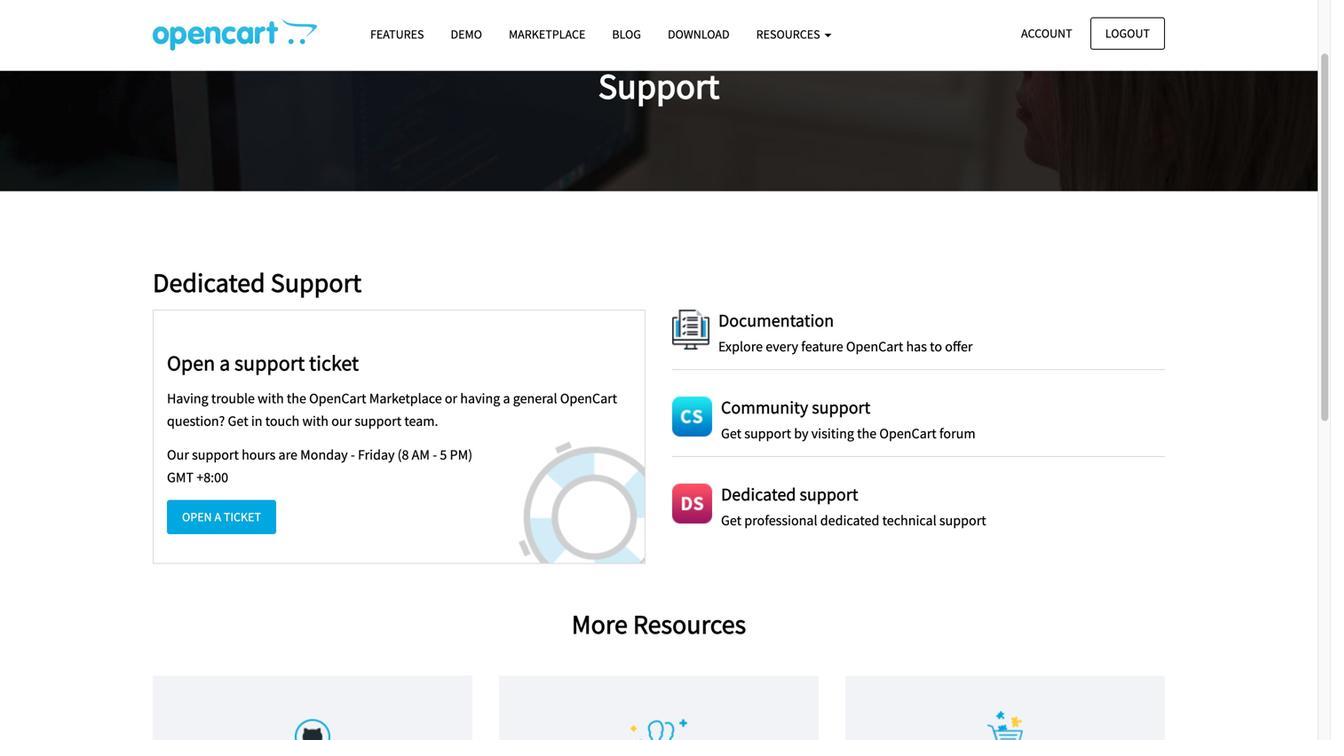 Task type: vqa. For each thing, say whether or not it's contained in the screenshot.
visiting
yes



Task type: locate. For each thing, give the bounding box(es) containing it.
logout link
[[1091, 17, 1165, 50]]

with up touch
[[258, 390, 284, 408]]

hours
[[242, 446, 276, 464]]

support inside having trouble with the opencart marketplace or having a general opencart question? get in touch with our support team.
[[355, 413, 402, 430]]

monday
[[300, 446, 348, 464]]

1 vertical spatial marketplace
[[369, 390, 442, 408]]

opencart
[[846, 338, 904, 356], [309, 390, 366, 408], [560, 390, 617, 408], [880, 425, 937, 443]]

question?
[[167, 413, 225, 430]]

having trouble with the opencart marketplace or having a general opencart question? get in touch with our support team.
[[167, 390, 617, 430]]

0 vertical spatial open
[[167, 350, 215, 377]]

- left 5
[[433, 446, 437, 464]]

0 vertical spatial with
[[258, 390, 284, 408]]

the
[[287, 390, 306, 408], [857, 425, 877, 443]]

1 horizontal spatial a
[[503, 390, 510, 408]]

support
[[598, 63, 720, 108], [271, 266, 362, 299]]

dedicated for dedicated support
[[153, 266, 265, 299]]

open up 'having'
[[167, 350, 215, 377]]

support up the "dedicated"
[[800, 484, 859, 506]]

2 - from the left
[[433, 446, 437, 464]]

0 horizontal spatial a
[[219, 350, 230, 377]]

1 vertical spatial a
[[503, 390, 510, 408]]

a right "having" at the bottom left of the page
[[503, 390, 510, 408]]

1 horizontal spatial dedicated
[[721, 484, 796, 506]]

to
[[930, 338, 942, 356]]

features
[[370, 26, 424, 42]]

get down community
[[721, 425, 742, 443]]

opencart left has
[[846, 338, 904, 356]]

documentation
[[719, 310, 834, 332]]

the right visiting at the right of the page
[[857, 425, 877, 443]]

1 horizontal spatial resources
[[757, 26, 823, 42]]

with left our
[[302, 413, 329, 430]]

support
[[234, 350, 305, 377], [812, 397, 871, 419], [355, 413, 402, 430], [745, 425, 792, 443], [192, 446, 239, 464], [800, 484, 859, 506], [940, 512, 987, 530]]

pm)
[[450, 446, 473, 464]]

0 vertical spatial a
[[219, 350, 230, 377]]

touch
[[265, 413, 300, 430]]

0 vertical spatial the
[[287, 390, 306, 408]]

support up ticket
[[271, 266, 362, 299]]

get inside having trouble with the opencart marketplace or having a general opencart question? get in touch with our support team.
[[228, 413, 248, 430]]

support up trouble
[[234, 350, 305, 377]]

marketplace inside having trouble with the opencart marketplace or having a general opencart question? get in touch with our support team.
[[369, 390, 442, 408]]

account
[[1022, 25, 1073, 41]]

with
[[258, 390, 284, 408], [302, 413, 329, 430]]

0 vertical spatial resources
[[757, 26, 823, 42]]

1 vertical spatial the
[[857, 425, 877, 443]]

marketplace up team.
[[369, 390, 442, 408]]

(8
[[398, 446, 409, 464]]

explore
[[719, 338, 763, 356]]

support up 'friday'
[[355, 413, 402, 430]]

0 horizontal spatial marketplace
[[369, 390, 442, 408]]

feature
[[801, 338, 844, 356]]

dedicated support get professional dedicated technical support
[[721, 484, 987, 530]]

0 vertical spatial dedicated
[[153, 266, 265, 299]]

having
[[460, 390, 500, 408]]

our
[[332, 413, 352, 430]]

a
[[219, 350, 230, 377], [503, 390, 510, 408]]

0 horizontal spatial -
[[351, 446, 355, 464]]

a up trouble
[[219, 350, 230, 377]]

- left 'friday'
[[351, 446, 355, 464]]

support right 'technical'
[[940, 512, 987, 530]]

visiting
[[812, 425, 854, 443]]

am
[[412, 446, 430, 464]]

support down blog link
[[598, 63, 720, 108]]

0 horizontal spatial dedicated
[[153, 266, 265, 299]]

marketplace
[[509, 26, 586, 42], [369, 390, 442, 408]]

the up touch
[[287, 390, 306, 408]]

dedicated inside dedicated support get professional dedicated technical support
[[721, 484, 796, 506]]

support inside our support hours are monday - friday (8 am - 5 pm) gmt +8:00
[[192, 446, 239, 464]]

1 vertical spatial support
[[271, 266, 362, 299]]

are
[[279, 446, 298, 464]]

open inside open a ticket link
[[182, 510, 212, 526]]

-
[[351, 446, 355, 464], [433, 446, 437, 464]]

gmt
[[167, 469, 194, 487]]

the inside the community support get support by visiting the opencart forum
[[857, 425, 877, 443]]

by
[[794, 425, 809, 443]]

0 vertical spatial support
[[598, 63, 720, 108]]

0 horizontal spatial with
[[258, 390, 284, 408]]

open left the a
[[182, 510, 212, 526]]

opencart left forum
[[880, 425, 937, 443]]

get inside dedicated support get professional dedicated technical support
[[721, 512, 742, 530]]

opencart up our
[[309, 390, 366, 408]]

get left professional
[[721, 512, 742, 530]]

get
[[228, 413, 248, 430], [721, 425, 742, 443], [721, 512, 742, 530]]

0 vertical spatial marketplace
[[509, 26, 586, 42]]

resources
[[757, 26, 823, 42], [633, 608, 746, 641]]

1 vertical spatial dedicated
[[721, 484, 796, 506]]

support up +8:00
[[192, 446, 239, 464]]

1 horizontal spatial with
[[302, 413, 329, 430]]

dedicated
[[153, 266, 265, 299], [721, 484, 796, 506]]

1 vertical spatial open
[[182, 510, 212, 526]]

a inside having trouble with the opencart marketplace or having a general opencart question? get in touch with our support team.
[[503, 390, 510, 408]]

1 horizontal spatial the
[[857, 425, 877, 443]]

1 horizontal spatial -
[[433, 446, 437, 464]]

0 horizontal spatial the
[[287, 390, 306, 408]]

dedicated for dedicated support get professional dedicated technical support
[[721, 484, 796, 506]]

open
[[167, 350, 215, 377], [182, 510, 212, 526]]

get inside the community support get support by visiting the opencart forum
[[721, 425, 742, 443]]

0 horizontal spatial resources
[[633, 608, 746, 641]]

get left the in
[[228, 413, 248, 430]]

marketplace left the 'blog'
[[509, 26, 586, 42]]

demo link
[[437, 19, 496, 50]]

opencart - support image
[[153, 19, 317, 51]]

more resources
[[572, 608, 746, 641]]

demo
[[451, 26, 482, 42]]

5
[[440, 446, 447, 464]]

or
[[445, 390, 458, 408]]



Task type: describe. For each thing, give the bounding box(es) containing it.
support down community
[[745, 425, 792, 443]]

open for open a ticket
[[182, 510, 212, 526]]

blog link
[[599, 19, 655, 50]]

ticket
[[224, 510, 261, 526]]

technical
[[883, 512, 937, 530]]

blog
[[612, 26, 641, 42]]

a
[[214, 510, 221, 526]]

dedicated support
[[153, 266, 362, 299]]

our support hours are monday - friday (8 am - 5 pm) gmt +8:00
[[167, 446, 473, 487]]

opencart inside the community support get support by visiting the opencart forum
[[880, 425, 937, 443]]

opencart inside documentation explore every feature opencart has to offer
[[846, 338, 904, 356]]

logout
[[1106, 25, 1150, 41]]

community support get support by visiting the opencart forum
[[721, 397, 976, 443]]

1 vertical spatial resources
[[633, 608, 746, 641]]

open a ticket link
[[167, 501, 276, 535]]

marketplace link
[[496, 19, 599, 50]]

dedicated
[[821, 512, 880, 530]]

ticket
[[309, 350, 359, 377]]

our
[[167, 446, 189, 464]]

download link
[[655, 19, 743, 50]]

1 - from the left
[[351, 446, 355, 464]]

get for dedicated support
[[721, 512, 742, 530]]

documentation explore every feature opencart has to offer
[[719, 310, 973, 356]]

features link
[[357, 19, 437, 50]]

general
[[513, 390, 557, 408]]

community
[[721, 397, 809, 419]]

team.
[[404, 413, 438, 430]]

every
[[766, 338, 799, 356]]

0 horizontal spatial support
[[271, 266, 362, 299]]

1 horizontal spatial support
[[598, 63, 720, 108]]

friday
[[358, 446, 395, 464]]

1 horizontal spatial marketplace
[[509, 26, 586, 42]]

having
[[167, 390, 209, 408]]

open for open a support ticket
[[167, 350, 215, 377]]

account link
[[1006, 17, 1088, 50]]

more
[[572, 608, 628, 641]]

offer
[[945, 338, 973, 356]]

the inside having trouble with the opencart marketplace or having a general opencart question? get in touch with our support team.
[[287, 390, 306, 408]]

professional
[[745, 512, 818, 530]]

download
[[668, 26, 730, 42]]

resources link
[[743, 19, 845, 50]]

+8:00
[[197, 469, 228, 487]]

open a support ticket
[[167, 350, 359, 377]]

1 vertical spatial with
[[302, 413, 329, 430]]

in
[[251, 413, 262, 430]]

opencart right general
[[560, 390, 617, 408]]

forum
[[940, 425, 976, 443]]

trouble
[[211, 390, 255, 408]]

open a ticket
[[182, 510, 261, 526]]

support up visiting at the right of the page
[[812, 397, 871, 419]]

get for community support
[[721, 425, 742, 443]]

has
[[906, 338, 927, 356]]



